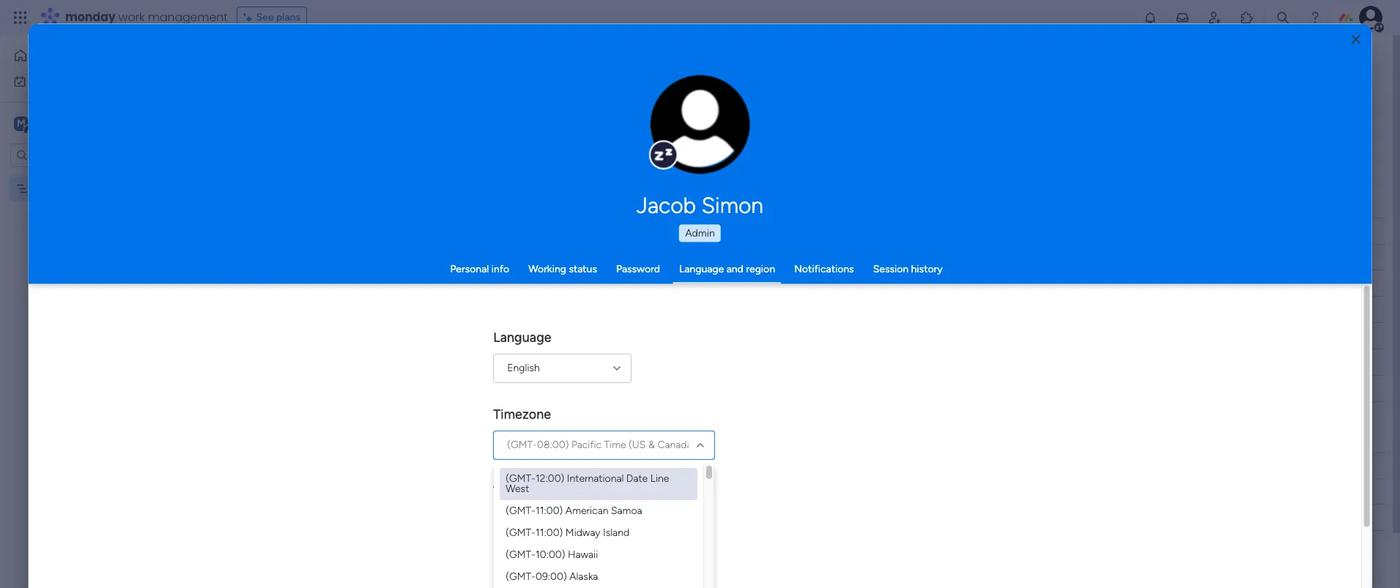 Task type: describe. For each thing, give the bounding box(es) containing it.
timezone
[[493, 406, 551, 422]]

1 due date field from the top
[[709, 223, 758, 239]]

(gmt-11:00) midway island
[[506, 526, 629, 539]]

2 of from the left
[[558, 81, 567, 94]]

midway
[[565, 526, 600, 539]]

(gmt-11:00) american samoa
[[506, 504, 642, 517]]

management
[[148, 9, 228, 26]]

Owner field
[[529, 458, 568, 474]]

personal info
[[450, 262, 509, 275]]

workspace image
[[14, 115, 29, 132]]

working on it
[[603, 277, 664, 289]]

notifications
[[794, 262, 854, 275]]

home
[[34, 49, 62, 62]]

(gmt-12:00) international date line west
[[506, 472, 669, 495]]

my work
[[32, 74, 71, 87]]

started
[[626, 251, 661, 264]]

&
[[648, 438, 655, 451]]

region
[[746, 262, 775, 275]]

assign
[[356, 81, 386, 94]]

it
[[658, 277, 664, 289]]

1 date from the top
[[734, 225, 755, 237]]

working status
[[528, 262, 597, 275]]

your
[[601, 81, 621, 94]]

notifications link
[[794, 262, 854, 275]]

working status link
[[528, 262, 597, 275]]

language for language
[[493, 329, 551, 345]]

session history
[[873, 262, 943, 275]]

set
[[427, 81, 441, 94]]

notifications image
[[1143, 10, 1158, 25]]

1 of from the left
[[305, 81, 315, 94]]

due date for first 'due date' field from the top
[[713, 225, 755, 237]]

international
[[567, 472, 624, 484]]

working for working status
[[528, 262, 566, 275]]

american
[[565, 504, 608, 517]]

search everything image
[[1276, 10, 1290, 25]]

change profile picture button
[[651, 75, 750, 174]]

stands.
[[659, 81, 692, 94]]

status
[[619, 459, 649, 472]]

select product image
[[13, 10, 28, 25]]

11:00) for american
[[535, 504, 563, 517]]

see for see more
[[668, 81, 686, 93]]

change profile picture
[[669, 132, 732, 156]]

due date for first 'due date' field from the bottom of the page
[[713, 459, 755, 472]]

more
[[688, 81, 712, 93]]

pacific
[[571, 438, 601, 451]]

picture
[[686, 145, 715, 156]]

project
[[624, 81, 657, 94]]

(gmt-09:00) alaska
[[506, 570, 598, 583]]

Status field
[[615, 458, 652, 474]]

hours for 24 hours
[[531, 531, 560, 544]]

invite members image
[[1208, 10, 1222, 25]]

status
[[569, 262, 597, 275]]

17
[[742, 278, 751, 289]]

my board list box
[[0, 173, 187, 399]]

nov 17
[[721, 278, 751, 289]]

08:00)
[[537, 438, 569, 451]]

simon
[[702, 192, 763, 218]]

line
[[650, 472, 669, 484]]

column information image
[[663, 460, 675, 472]]

16:47
[[563, 531, 590, 544]]

monday
[[65, 9, 115, 26]]

manage
[[224, 81, 261, 94]]

12 hours 04:47 pm
[[515, 509, 609, 522]]

pm
[[593, 509, 609, 522]]

jacob simon image
[[1359, 6, 1383, 29]]

m button
[[10, 111, 146, 136]]

(gmt- for (gmt-12:00) international date line west
[[506, 472, 535, 484]]

hours for 12 hours
[[528, 509, 558, 522]]

session
[[873, 262, 909, 275]]

not
[[606, 251, 624, 264]]

not started
[[606, 251, 661, 264]]



Task type: vqa. For each thing, say whether or not it's contained in the screenshot.
180° button
no



Task type: locate. For each thing, give the bounding box(es) containing it.
1 vertical spatial 11:00)
[[535, 526, 563, 539]]

see left plans
[[256, 11, 274, 23]]

see plans
[[256, 11, 301, 23]]

hours
[[528, 509, 558, 522], [531, 531, 560, 544]]

09:00)
[[535, 570, 567, 583]]

see inside 'see plans' button
[[256, 11, 274, 23]]

2 due date from the top
[[713, 459, 755, 472]]

m
[[17, 117, 26, 129]]

my left board
[[34, 182, 49, 195]]

session history link
[[873, 262, 943, 275]]

monday work management
[[65, 9, 228, 26]]

due
[[713, 225, 731, 237], [713, 459, 731, 472]]

info
[[492, 262, 509, 275]]

1 horizontal spatial working
[[603, 277, 641, 289]]

jacob
[[637, 192, 696, 218]]

11:00) down 12 hours 04:47 pm
[[535, 526, 563, 539]]

working down password
[[603, 277, 641, 289]]

due date right column information icon
[[713, 459, 755, 472]]

24
[[515, 531, 528, 544]]

1 horizontal spatial language
[[679, 262, 724, 275]]

and up "nov 17"
[[727, 262, 744, 275]]

12
[[515, 509, 526, 522]]

0 horizontal spatial time
[[493, 483, 522, 499]]

timelines
[[444, 81, 485, 94]]

0 horizontal spatial working
[[528, 262, 566, 275]]

language up nov at the top right of the page
[[679, 262, 724, 275]]

hours up 10:00)
[[531, 531, 560, 544]]

0 vertical spatial and
[[488, 81, 505, 94]]

due for first 'due date' field from the bottom of the page
[[713, 459, 731, 472]]

column information image
[[663, 225, 675, 237]]

(gmt- inside (gmt-12:00) international date line west
[[506, 472, 535, 484]]

date
[[626, 472, 648, 484]]

help image
[[1308, 10, 1323, 25]]

english
[[507, 361, 540, 374]]

2 due date field from the top
[[709, 458, 758, 474]]

1 horizontal spatial work
[[118, 9, 145, 26]]

0 horizontal spatial of
[[305, 81, 315, 94]]

project
[[277, 278, 310, 290]]

personal
[[450, 262, 489, 275]]

see more link
[[667, 80, 713, 95]]

0 vertical spatial work
[[118, 9, 145, 26]]

1 vertical spatial working
[[603, 277, 641, 289]]

jacob simon
[[637, 192, 763, 218]]

due date field down simon
[[709, 223, 758, 239]]

0 vertical spatial due
[[713, 225, 731, 237]]

my
[[32, 74, 46, 87], [34, 182, 49, 195]]

and left keep
[[488, 81, 505, 94]]

work for my
[[49, 74, 71, 87]]

jacob simon button
[[499, 192, 902, 218]]

1 vertical spatial date
[[734, 459, 755, 472]]

11:00) for midway
[[535, 526, 563, 539]]

west
[[506, 482, 529, 495]]

see plans button
[[236, 7, 307, 29]]

canada)
[[657, 438, 695, 451]]

1 horizontal spatial time
[[604, 438, 626, 451]]

(gmt- for (gmt-08:00) pacific time (us & canada)
[[507, 438, 537, 451]]

0 vertical spatial 11:00)
[[535, 504, 563, 517]]

working
[[528, 262, 566, 275], [603, 277, 641, 289]]

0 vertical spatial due date field
[[709, 223, 758, 239]]

1 vertical spatial due date field
[[709, 458, 758, 474]]

date
[[734, 225, 755, 237], [734, 459, 755, 472]]

due date down simon
[[713, 225, 755, 237]]

my inside list box
[[34, 182, 49, 195]]

0 vertical spatial my
[[32, 74, 46, 87]]

manage any type of project. assign owners, set timelines and keep track of where your project stands.
[[224, 81, 692, 94]]

1 11:00) from the top
[[535, 504, 563, 517]]

1 vertical spatial work
[[49, 74, 71, 87]]

work down home
[[49, 74, 71, 87]]

see more
[[668, 81, 712, 93]]

apps image
[[1240, 10, 1254, 25]]

history
[[911, 262, 943, 275]]

see
[[256, 11, 274, 23], [668, 81, 686, 93]]

0 vertical spatial hours
[[528, 509, 558, 522]]

track
[[532, 81, 555, 94]]

my inside button
[[32, 74, 46, 87]]

my for my work
[[32, 74, 46, 87]]

on
[[643, 277, 655, 289]]

owners,
[[389, 81, 425, 94]]

inbox image
[[1175, 10, 1190, 25]]

work right monday
[[118, 9, 145, 26]]

nov
[[721, 278, 739, 289]]

1 horizontal spatial and
[[727, 262, 744, 275]]

change
[[669, 132, 702, 143]]

time up 12
[[493, 483, 522, 499]]

(gmt- for (gmt-10:00) hawaii
[[506, 548, 535, 561]]

0 vertical spatial language
[[679, 262, 724, 275]]

island
[[603, 526, 629, 539]]

1 due from the top
[[713, 225, 731, 237]]

my down home
[[32, 74, 46, 87]]

0 vertical spatial due date
[[713, 225, 755, 237]]

(gmt-08:00) pacific time (us & canada)
[[507, 438, 695, 451]]

1 vertical spatial due date
[[713, 459, 755, 472]]

profile
[[705, 132, 732, 143]]

due for first 'due date' field from the top
[[713, 225, 731, 237]]

my board
[[34, 182, 78, 195]]

1
[[313, 278, 317, 290]]

hours right 12
[[528, 509, 558, 522]]

time format
[[493, 483, 566, 499]]

1 vertical spatial my
[[34, 182, 49, 195]]

see left the more
[[668, 81, 686, 93]]

(gmt-10:00) hawaii
[[506, 548, 598, 561]]

work for monday
[[118, 9, 145, 26]]

0 vertical spatial time
[[604, 438, 626, 451]]

type
[[282, 81, 303, 94]]

1 due date from the top
[[713, 225, 755, 237]]

of right type
[[305, 81, 315, 94]]

Due date field
[[709, 223, 758, 239], [709, 458, 758, 474]]

home button
[[9, 44, 158, 67]]

2 date from the top
[[734, 459, 755, 472]]

hawaii
[[568, 548, 598, 561]]

1 vertical spatial hours
[[531, 531, 560, 544]]

language for language and region
[[679, 262, 724, 275]]

my work button
[[9, 69, 158, 93]]

admin
[[685, 226, 715, 239]]

0 horizontal spatial and
[[488, 81, 505, 94]]

time left (us
[[604, 438, 626, 451]]

(gmt- for (gmt-09:00) alaska
[[506, 570, 535, 583]]

samoa
[[611, 504, 642, 517]]

due right column information icon
[[713, 459, 731, 472]]

alaska
[[569, 570, 598, 583]]

0 vertical spatial date
[[734, 225, 755, 237]]

language up english
[[493, 329, 551, 345]]

1 vertical spatial time
[[493, 483, 522, 499]]

0 horizontal spatial work
[[49, 74, 71, 87]]

(gmt- for (gmt-11:00) american samoa
[[506, 504, 535, 517]]

where
[[570, 81, 598, 94]]

keep
[[507, 81, 529, 94]]

due date field right column information icon
[[709, 458, 758, 474]]

24 hours 16:47
[[515, 531, 590, 544]]

due down simon
[[713, 225, 731, 237]]

option
[[0, 175, 187, 178]]

plans
[[276, 11, 301, 23]]

format
[[525, 483, 566, 499]]

see inside see more link
[[668, 81, 686, 93]]

board
[[51, 182, 78, 195]]

2 due from the top
[[713, 459, 731, 472]]

work
[[118, 9, 145, 26], [49, 74, 71, 87]]

0 horizontal spatial language
[[493, 329, 551, 345]]

(gmt-
[[507, 438, 537, 451], [506, 472, 535, 484], [506, 504, 535, 517], [506, 526, 535, 539], [506, 548, 535, 561], [506, 570, 535, 583]]

owner
[[533, 459, 564, 472]]

working left status
[[528, 262, 566, 275]]

1 vertical spatial see
[[668, 81, 686, 93]]

of right track
[[558, 81, 567, 94]]

my for my board
[[34, 182, 49, 195]]

(gmt- for (gmt-11:00) midway island
[[506, 526, 535, 539]]

project.
[[318, 81, 353, 94]]

see for see plans
[[256, 11, 274, 23]]

10:00)
[[535, 548, 565, 561]]

working for working on it
[[603, 277, 641, 289]]

1 vertical spatial language
[[493, 329, 551, 345]]

language and region link
[[679, 262, 775, 275]]

2 11:00) from the top
[[535, 526, 563, 539]]

11:00)
[[535, 504, 563, 517], [535, 526, 563, 539]]

project 1
[[277, 278, 317, 290]]

0 vertical spatial see
[[256, 11, 274, 23]]

password link
[[616, 262, 660, 275]]

personal info link
[[450, 262, 509, 275]]

1 horizontal spatial see
[[668, 81, 686, 93]]

language and region
[[679, 262, 775, 275]]

0 horizontal spatial see
[[256, 11, 274, 23]]

1 vertical spatial due
[[713, 459, 731, 472]]

0 vertical spatial working
[[528, 262, 566, 275]]

11:00) down format
[[535, 504, 563, 517]]

close image
[[1352, 34, 1361, 45]]

1 horizontal spatial of
[[558, 81, 567, 94]]

any
[[263, 81, 280, 94]]

password
[[616, 262, 660, 275]]

1 vertical spatial and
[[727, 262, 744, 275]]

work inside button
[[49, 74, 71, 87]]

04:47
[[561, 509, 590, 522]]



